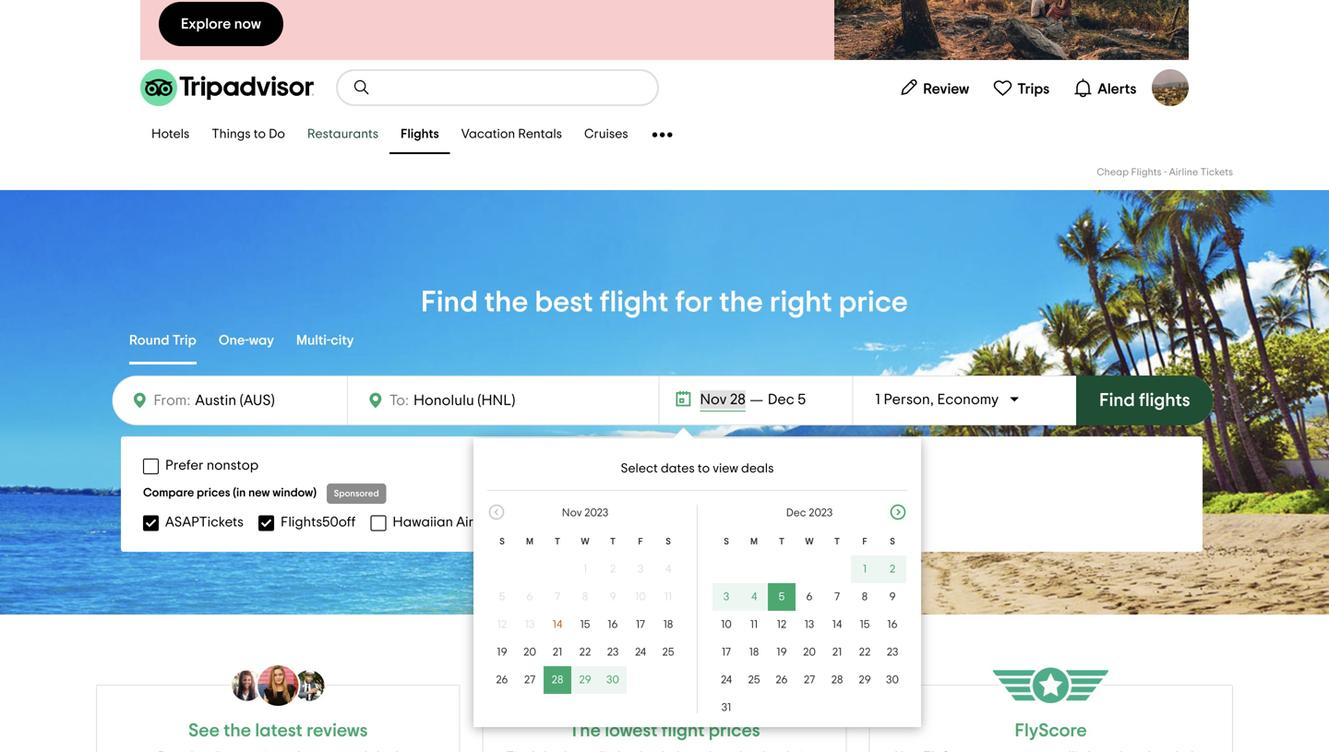 Task type: describe. For each thing, give the bounding box(es) containing it.
31
[[722, 703, 732, 714]]

select for select all
[[840, 515, 882, 530]]

now
[[234, 17, 261, 31]]

alerts link
[[1065, 69, 1145, 106]]

dec 5
[[768, 392, 806, 407]]

1 2 from the left
[[610, 564, 616, 575]]

1 horizontal spatial to
[[698, 463, 710, 476]]

1 vertical spatial 17
[[722, 647, 731, 658]]

window)
[[273, 487, 317, 499]]

2 13 from the left
[[805, 620, 815, 631]]

s m t w t f s for nov
[[500, 537, 671, 547]]

1 21 from the left
[[553, 647, 563, 658]]

new
[[249, 487, 270, 499]]

right
[[770, 288, 833, 318]]

0 vertical spatial 3
[[638, 564, 644, 575]]

restaurants link
[[296, 115, 390, 154]]

sponsored
[[334, 489, 379, 499]]

select dates to view deals
[[621, 463, 774, 476]]

flight
[[600, 288, 669, 318]]

2 16 from the left
[[888, 620, 898, 631]]

way
[[249, 334, 274, 348]]

find for find flights
[[1100, 392, 1136, 410]]

w for nov
[[581, 537, 590, 547]]

0 horizontal spatial 11
[[665, 592, 672, 603]]

1 horizontal spatial 25
[[748, 675, 761, 686]]

one-
[[219, 334, 249, 348]]

1 horizontal spatial 24
[[721, 675, 732, 686]]

s m t w t f s for dec
[[724, 537, 896, 547]]

2023 for dec 2023
[[809, 508, 833, 519]]

explore
[[181, 17, 231, 31]]

2 horizontal spatial 5
[[798, 392, 806, 407]]

one-way link
[[219, 320, 274, 365]]

0 vertical spatial 10
[[636, 592, 646, 603]]

all
[[885, 515, 901, 530]]

multi-city link
[[296, 320, 354, 365]]

2 horizontal spatial the
[[720, 288, 764, 318]]

hotels link
[[140, 115, 201, 154]]

-
[[1165, 167, 1167, 177]]

compare
[[143, 487, 194, 499]]

2 2 from the left
[[890, 564, 896, 575]]

nov 28
[[700, 392, 746, 407]]

lowest
[[605, 722, 658, 741]]

1 vertical spatial 3
[[724, 592, 730, 603]]

hawaiian
[[393, 516, 453, 530]]

trip
[[172, 334, 197, 348]]

one-way
[[219, 334, 274, 348]]

dates
[[661, 463, 695, 476]]

cruises
[[585, 128, 629, 141]]

2 22 from the left
[[859, 647, 871, 658]]

profile picture image
[[1153, 69, 1189, 106]]

flight prices
[[662, 722, 761, 741]]

1 14 from the left
[[553, 620, 563, 631]]

to:
[[390, 393, 409, 408]]

1 30 from the left
[[607, 675, 620, 686]]

0 vertical spatial 24
[[635, 647, 646, 658]]

find flights button
[[1077, 376, 1214, 426]]

m for nov 2023
[[526, 537, 534, 547]]

view
[[713, 463, 739, 476]]

airports
[[794, 459, 844, 473]]

4 t from the left
[[835, 537, 840, 547]]

cruises link
[[574, 115, 640, 154]]

include
[[695, 459, 742, 473]]

1 19 from the left
[[497, 647, 508, 658]]

do
[[269, 128, 285, 141]]

2 29 from the left
[[859, 675, 871, 686]]

0 horizontal spatial to
[[254, 128, 266, 141]]

flightsearchdirect
[[691, 516, 810, 530]]

multi-city
[[296, 334, 354, 348]]

2 s from the left
[[666, 537, 671, 547]]

hawaiian airlines
[[393, 516, 503, 530]]

,
[[931, 392, 934, 407]]

1 20 from the left
[[524, 647, 536, 658]]

0 horizontal spatial 28
[[552, 675, 564, 686]]

round trip link
[[129, 320, 197, 365]]

4 s from the left
[[890, 537, 896, 547]]

see the latest reviews
[[189, 722, 368, 741]]

1 horizontal spatial flights
[[1132, 167, 1162, 177]]

rentals
[[518, 128, 562, 141]]

To where? text field
[[409, 389, 571, 413]]

deals
[[742, 463, 774, 476]]

explore now button
[[159, 2, 283, 46]]

1 horizontal spatial 5
[[779, 592, 785, 603]]

From where? text field
[[191, 388, 336, 414]]

explore now link
[[140, 0, 1189, 60]]

1 22 from the left
[[580, 647, 591, 658]]

vacation rentals link
[[450, 115, 574, 154]]

airlines
[[456, 516, 503, 530]]

the
[[569, 722, 601, 741]]

1 13 from the left
[[525, 620, 535, 631]]

0 vertical spatial flights
[[401, 128, 439, 141]]

2 26 from the left
[[776, 675, 788, 686]]

2 6 from the left
[[807, 592, 813, 603]]

cheap
[[1097, 167, 1129, 177]]

tripadvisor image
[[140, 69, 314, 106]]

1 t from the left
[[555, 537, 561, 547]]

0 horizontal spatial 1
[[584, 564, 587, 575]]

m for dec 2023
[[751, 537, 758, 547]]

1 23 from the left
[[607, 647, 619, 658]]

nov 2023
[[562, 508, 609, 519]]

things to do link
[[201, 115, 296, 154]]

0 vertical spatial 25
[[663, 647, 675, 658]]

airline
[[1170, 167, 1199, 177]]

vacation rentals
[[461, 128, 562, 141]]

best
[[535, 288, 594, 318]]

nov for nov 2023
[[562, 508, 582, 519]]

1 15 from the left
[[581, 620, 590, 631]]

unpublishedflight
[[540, 516, 654, 530]]

city
[[331, 334, 354, 348]]

1 vertical spatial 10
[[721, 620, 732, 631]]



Task type: locate. For each thing, give the bounding box(es) containing it.
0 horizontal spatial m
[[526, 537, 534, 547]]

find inside find flights button
[[1100, 392, 1136, 410]]

1 horizontal spatial nov
[[700, 392, 727, 407]]

7 down "unpublishedflight" at left bottom
[[555, 592, 561, 603]]

25 up the lowest flight prices
[[663, 647, 675, 658]]

0 horizontal spatial 20
[[524, 647, 536, 658]]

25 up flight prices
[[748, 675, 761, 686]]

0 horizontal spatial 21
[[553, 647, 563, 658]]

0 horizontal spatial 4
[[666, 564, 672, 575]]

1 horizontal spatial 9
[[890, 592, 896, 603]]

2 f from the left
[[863, 537, 868, 547]]

1 horizontal spatial w
[[806, 537, 814, 547]]

1 horizontal spatial find
[[1100, 392, 1136, 410]]

1 9 from the left
[[610, 592, 617, 603]]

dec right nov 28
[[768, 392, 795, 407]]

30
[[607, 675, 620, 686], [887, 675, 899, 686]]

dec 2023
[[787, 508, 833, 519]]

0 horizontal spatial 25
[[663, 647, 675, 658]]

economy
[[938, 392, 999, 407]]

8
[[583, 592, 588, 603], [862, 592, 868, 603]]

0 vertical spatial 11
[[665, 592, 672, 603]]

0 horizontal spatial 6
[[527, 592, 533, 603]]

prefer
[[165, 459, 204, 473]]

the lowest flight prices
[[569, 722, 761, 741]]

1 vertical spatial select
[[840, 515, 882, 530]]

the for find the best flight for the right price
[[485, 288, 529, 318]]

0 horizontal spatial find
[[421, 288, 478, 318]]

t
[[555, 537, 561, 547], [610, 537, 616, 547], [779, 537, 785, 547], [835, 537, 840, 547]]

2 9 from the left
[[890, 592, 896, 603]]

2 21 from the left
[[833, 647, 842, 658]]

0 horizontal spatial f
[[638, 537, 643, 547]]

price
[[839, 288, 909, 318]]

explore now
[[181, 17, 261, 31]]

the left the best
[[485, 288, 529, 318]]

0 horizontal spatial 22
[[580, 647, 591, 658]]

18
[[664, 620, 673, 631], [750, 647, 759, 658]]

hotels
[[151, 128, 190, 141]]

s down airlines
[[500, 537, 505, 547]]

2 horizontal spatial 28
[[832, 675, 843, 686]]

search image
[[353, 78, 371, 97]]

1 horizontal spatial 8
[[862, 592, 868, 603]]

select all
[[840, 515, 901, 530]]

2 23 from the left
[[887, 647, 899, 658]]

s m t w t f s down dec 2023
[[724, 537, 896, 547]]

20
[[524, 647, 536, 658], [804, 647, 816, 658]]

things
[[212, 128, 251, 141]]

the
[[485, 288, 529, 318], [720, 288, 764, 318], [224, 722, 251, 741]]

0 vertical spatial 18
[[664, 620, 673, 631]]

0 vertical spatial find
[[421, 288, 478, 318]]

28
[[730, 392, 746, 407], [552, 675, 564, 686], [832, 675, 843, 686]]

the right for
[[720, 288, 764, 318]]

0 horizontal spatial 16
[[608, 620, 618, 631]]

1 horizontal spatial 7
[[835, 592, 840, 603]]

0 horizontal spatial 10
[[636, 592, 646, 603]]

24 up 31
[[721, 675, 732, 686]]

1 horizontal spatial 30
[[887, 675, 899, 686]]

9
[[610, 592, 617, 603], [890, 592, 896, 603]]

find flights
[[1100, 392, 1191, 410]]

0 horizontal spatial 7
[[555, 592, 561, 603]]

nov
[[700, 392, 727, 407], [562, 508, 582, 519]]

14
[[553, 620, 563, 631], [833, 620, 842, 631]]

reviews
[[307, 722, 368, 741]]

3 down flightsearchdirect
[[724, 592, 730, 603]]

1 horizontal spatial select
[[840, 515, 882, 530]]

nonstop
[[207, 459, 259, 473]]

9 down "unpublishedflight" at left bottom
[[610, 592, 617, 603]]

trips
[[1018, 82, 1050, 97]]

0 horizontal spatial flights
[[401, 128, 439, 141]]

1 down select all
[[863, 564, 867, 575]]

nov for nov 28
[[700, 392, 727, 407]]

select left all
[[840, 515, 882, 530]]

review
[[924, 82, 970, 97]]

person
[[884, 392, 931, 407]]

1 horizontal spatial 16
[[888, 620, 898, 631]]

0 vertical spatial 17
[[636, 620, 645, 631]]

1 horizontal spatial 27
[[804, 675, 816, 686]]

1 horizontal spatial 29
[[859, 675, 871, 686]]

1 horizontal spatial 10
[[721, 620, 732, 631]]

0 horizontal spatial 30
[[607, 675, 620, 686]]

1 horizontal spatial 22
[[859, 647, 871, 658]]

1 6 from the left
[[527, 592, 533, 603]]

None search field
[[338, 71, 658, 104]]

3
[[638, 564, 644, 575], [724, 592, 730, 603]]

f down "unpublishedflight" at left bottom
[[638, 537, 643, 547]]

23
[[607, 647, 619, 658], [887, 647, 899, 658]]

0 horizontal spatial 24
[[635, 647, 646, 658]]

1 s m t w t f s from the left
[[500, 537, 671, 547]]

12
[[498, 620, 507, 631], [777, 620, 787, 631]]

restaurants
[[307, 128, 379, 141]]

1 horizontal spatial 28
[[730, 392, 746, 407]]

2 t from the left
[[610, 537, 616, 547]]

1 7 from the left
[[555, 592, 561, 603]]

to left "view"
[[698, 463, 710, 476]]

1 16 from the left
[[608, 620, 618, 631]]

1 horizontal spatial s m t w t f s
[[724, 537, 896, 547]]

1 26 from the left
[[496, 675, 508, 686]]

0 vertical spatial select
[[621, 463, 658, 476]]

11
[[665, 592, 672, 603], [751, 620, 758, 631]]

review link
[[891, 69, 978, 106]]

f down select all
[[863, 537, 868, 547]]

compare prices (in new window)
[[143, 487, 317, 499]]

see
[[189, 722, 220, 741]]

flights link
[[390, 115, 450, 154]]

1 horizontal spatial 2
[[890, 564, 896, 575]]

2023 for nov 2023
[[585, 508, 609, 519]]

f for dec 2023
[[863, 537, 868, 547]]

dec for dec 5
[[768, 392, 795, 407]]

f for nov 2023
[[638, 537, 643, 547]]

8 down "unpublishedflight" at left bottom
[[583, 592, 588, 603]]

2 19 from the left
[[777, 647, 787, 658]]

10 up 31
[[721, 620, 732, 631]]

21
[[553, 647, 563, 658], [833, 647, 842, 658]]

1 horizontal spatial 3
[[724, 592, 730, 603]]

0 horizontal spatial 15
[[581, 620, 590, 631]]

0 horizontal spatial 12
[[498, 620, 507, 631]]

1 horizontal spatial 15
[[860, 620, 870, 631]]

flights left vacation on the top left of the page
[[401, 128, 439, 141]]

7 down select all
[[835, 592, 840, 603]]

flights
[[401, 128, 439, 141], [1132, 167, 1162, 177]]

w for dec
[[806, 537, 814, 547]]

1 horizontal spatial 23
[[887, 647, 899, 658]]

1 vertical spatial 4
[[752, 592, 757, 603]]

0 horizontal spatial 17
[[636, 620, 645, 631]]

8 down select all
[[862, 592, 868, 603]]

10 down "unpublishedflight" at left bottom
[[636, 592, 646, 603]]

s down dates
[[666, 537, 671, 547]]

5 up airports
[[798, 392, 806, 407]]

trips link
[[985, 69, 1058, 106]]

1 vertical spatial flights
[[1132, 167, 1162, 177]]

3 t from the left
[[779, 537, 785, 547]]

w down "unpublishedflight" at left bottom
[[581, 537, 590, 547]]

16
[[608, 620, 618, 631], [888, 620, 898, 631]]

1 horizontal spatial 14
[[833, 620, 842, 631]]

from:
[[154, 393, 191, 408]]

1 left the person
[[876, 392, 881, 407]]

1 horizontal spatial 19
[[777, 647, 787, 658]]

0 horizontal spatial s m t w t f s
[[500, 537, 671, 547]]

s down flightsearchdirect
[[724, 537, 729, 547]]

1 horizontal spatial m
[[751, 537, 758, 547]]

1 w from the left
[[581, 537, 590, 547]]

dec down airports
[[787, 508, 807, 519]]

discover france find out why travelers like you are raving about france explore now element
[[140, 0, 1189, 60]]

2 20 from the left
[[804, 647, 816, 658]]

1 horizontal spatial 6
[[807, 592, 813, 603]]

0 horizontal spatial 5
[[499, 592, 505, 603]]

2 12 from the left
[[777, 620, 787, 631]]

find
[[421, 288, 478, 318], [1100, 392, 1136, 410]]

25
[[663, 647, 675, 658], [748, 675, 761, 686]]

0 horizontal spatial 2
[[610, 564, 616, 575]]

0 horizontal spatial 13
[[525, 620, 535, 631]]

0 horizontal spatial 23
[[607, 647, 619, 658]]

2 horizontal spatial 1
[[876, 392, 881, 407]]

1 12 from the left
[[498, 620, 507, 631]]

1 8 from the left
[[583, 592, 588, 603]]

0 horizontal spatial 19
[[497, 647, 508, 658]]

0 horizontal spatial nov
[[562, 508, 582, 519]]

29
[[579, 675, 592, 686], [859, 675, 871, 686]]

1 horizontal spatial the
[[485, 288, 529, 318]]

1 horizontal spatial 17
[[722, 647, 731, 658]]

flights50off
[[281, 516, 356, 530]]

tickets
[[1201, 167, 1234, 177]]

0 vertical spatial nov
[[700, 392, 727, 407]]

19
[[497, 647, 508, 658], [777, 647, 787, 658]]

1 horizontal spatial 1
[[863, 564, 867, 575]]

to
[[254, 128, 266, 141], [698, 463, 710, 476]]

w
[[581, 537, 590, 547], [806, 537, 814, 547]]

1 horizontal spatial 26
[[776, 675, 788, 686]]

1 2023 from the left
[[585, 508, 609, 519]]

0 horizontal spatial 2023
[[585, 508, 609, 519]]

things to do
[[212, 128, 285, 141]]

select
[[621, 463, 658, 476], [840, 515, 882, 530]]

3 down "unpublishedflight" at left bottom
[[638, 564, 644, 575]]

0 horizontal spatial 27
[[524, 675, 536, 686]]

select left dates
[[621, 463, 658, 476]]

1 vertical spatial to
[[698, 463, 710, 476]]

24 up 'lowest'
[[635, 647, 646, 658]]

2 14 from the left
[[833, 620, 842, 631]]

5 down flightsearchdirect
[[779, 592, 785, 603]]

2 2023 from the left
[[809, 508, 833, 519]]

1 vertical spatial 24
[[721, 675, 732, 686]]

1 horizontal spatial 20
[[804, 647, 816, 658]]

for
[[675, 288, 713, 318]]

0 horizontal spatial 9
[[610, 592, 617, 603]]

2 down "unpublishedflight" at left bottom
[[610, 564, 616, 575]]

prices
[[197, 487, 230, 499]]

nearby
[[745, 459, 791, 473]]

13
[[525, 620, 535, 631], [805, 620, 815, 631]]

s down all
[[890, 537, 896, 547]]

w down dec 2023
[[806, 537, 814, 547]]

alerts
[[1098, 82, 1137, 97]]

s
[[500, 537, 505, 547], [666, 537, 671, 547], [724, 537, 729, 547], [890, 537, 896, 547]]

vacation
[[461, 128, 515, 141]]

1 down "unpublishedflight" at left bottom
[[584, 564, 587, 575]]

1 f from the left
[[638, 537, 643, 547]]

latest
[[255, 722, 303, 741]]

flyscore
[[1015, 722, 1088, 741]]

asaptickets
[[165, 516, 244, 530]]

1 vertical spatial 25
[[748, 675, 761, 686]]

(in
[[233, 487, 246, 499]]

2 m from the left
[[751, 537, 758, 547]]

1 27 from the left
[[524, 675, 536, 686]]

flights left '-'
[[1132, 167, 1162, 177]]

select for select dates to view deals
[[621, 463, 658, 476]]

0 horizontal spatial 18
[[664, 620, 673, 631]]

0 horizontal spatial select
[[621, 463, 658, 476]]

find the best flight for the right price
[[421, 288, 909, 318]]

27
[[524, 675, 536, 686], [804, 675, 816, 686]]

include nearby airports
[[695, 459, 844, 473]]

1 horizontal spatial 18
[[750, 647, 759, 658]]

2 s m t w t f s from the left
[[724, 537, 896, 547]]

2 15 from the left
[[860, 620, 870, 631]]

1 s from the left
[[500, 537, 505, 547]]

find for find the best flight for the right price
[[421, 288, 478, 318]]

1 vertical spatial 18
[[750, 647, 759, 658]]

the for see the latest reviews
[[224, 722, 251, 741]]

2 7 from the left
[[835, 592, 840, 603]]

2 w from the left
[[806, 537, 814, 547]]

2 down all
[[890, 564, 896, 575]]

1 horizontal spatial f
[[863, 537, 868, 547]]

5 down airlines
[[499, 592, 505, 603]]

1 vertical spatial find
[[1100, 392, 1136, 410]]

26
[[496, 675, 508, 686], [776, 675, 788, 686]]

0 horizontal spatial 3
[[638, 564, 644, 575]]

2 8 from the left
[[862, 592, 868, 603]]

prefer nonstop
[[165, 459, 259, 473]]

1 m from the left
[[526, 537, 534, 547]]

1 vertical spatial 11
[[751, 620, 758, 631]]

dec for dec 2023
[[787, 508, 807, 519]]

1 29 from the left
[[579, 675, 592, 686]]

1 horizontal spatial 12
[[777, 620, 787, 631]]

dec
[[768, 392, 795, 407], [787, 508, 807, 519]]

flights
[[1140, 392, 1191, 410]]

3 s from the left
[[724, 537, 729, 547]]

2 27 from the left
[[804, 675, 816, 686]]

cheap flights - airline tickets
[[1097, 167, 1234, 177]]

round
[[129, 334, 169, 348]]

1
[[876, 392, 881, 407], [584, 564, 587, 575], [863, 564, 867, 575]]

round trip
[[129, 334, 197, 348]]

2 30 from the left
[[887, 675, 899, 686]]

s m t w t f s down "unpublishedflight" at left bottom
[[500, 537, 671, 547]]

multi-
[[296, 334, 331, 348]]

1 vertical spatial dec
[[787, 508, 807, 519]]

to left do
[[254, 128, 266, 141]]

the right see
[[224, 722, 251, 741]]

0 horizontal spatial 29
[[579, 675, 592, 686]]

9 down all
[[890, 592, 896, 603]]

10
[[636, 592, 646, 603], [721, 620, 732, 631]]

1 horizontal spatial 21
[[833, 647, 842, 658]]

0 horizontal spatial w
[[581, 537, 590, 547]]

1 person , economy
[[876, 392, 999, 407]]

2
[[610, 564, 616, 575], [890, 564, 896, 575]]



Task type: vqa. For each thing, say whether or not it's contained in the screenshot.
Hidden Gems
no



